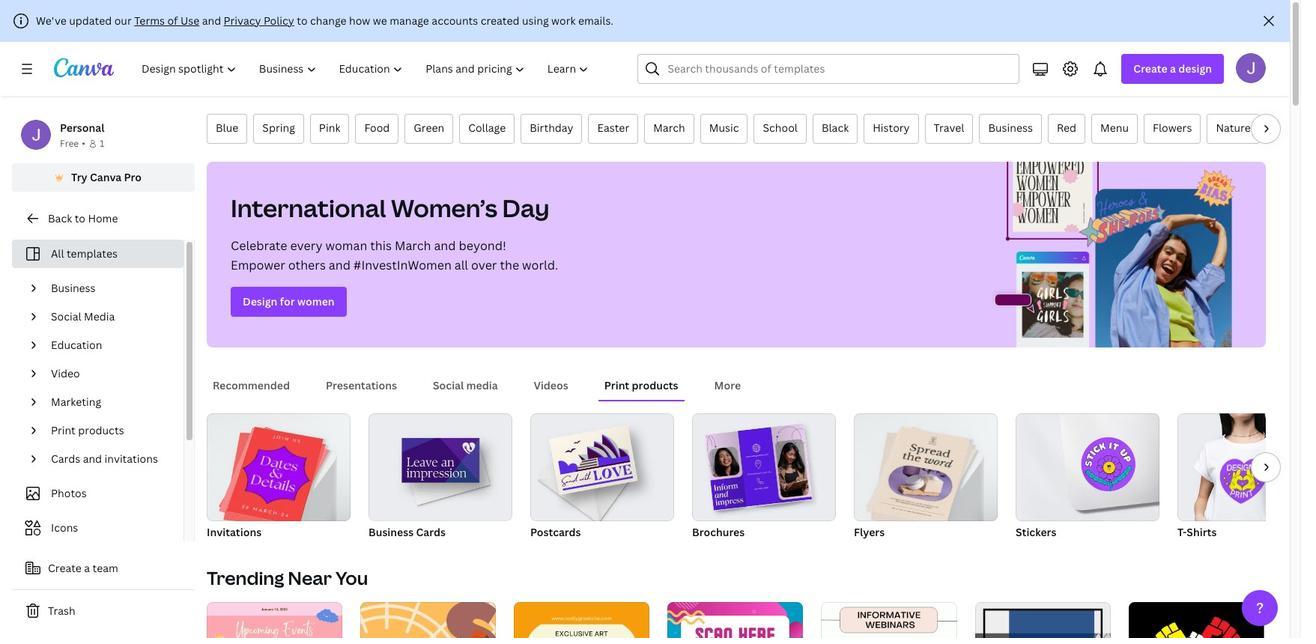 Task type: locate. For each thing, give the bounding box(es) containing it.
print inside button
[[605, 379, 630, 393]]

pink beige abstract playful school email newsletter image
[[207, 603, 343, 639]]

a
[[1171, 61, 1177, 76], [84, 561, 90, 576]]

using
[[522, 13, 549, 28]]

0 horizontal spatial business
[[51, 281, 96, 295]]

business card image
[[369, 414, 513, 521], [402, 438, 480, 483]]

social for social media
[[51, 310, 81, 324]]

products left more at right bottom
[[632, 379, 679, 393]]

1 horizontal spatial cards
[[416, 525, 446, 540]]

0 horizontal spatial print products
[[51, 423, 124, 438]]

green
[[414, 121, 445, 135]]

green button
[[405, 114, 454, 144]]

t shirt image
[[1178, 414, 1302, 522], [1214, 438, 1276, 521]]

None search field
[[638, 54, 1020, 84]]

a for team
[[84, 561, 90, 576]]

business link
[[980, 114, 1043, 144], [45, 274, 175, 303]]

all
[[455, 257, 468, 274]]

travel link
[[925, 114, 974, 144]]

0 vertical spatial create
[[1134, 61, 1168, 76]]

0 horizontal spatial to
[[75, 211, 85, 226]]

food
[[365, 121, 390, 135]]

0 vertical spatial products
[[632, 379, 679, 393]]

and up all
[[434, 238, 456, 254]]

march inside button
[[654, 121, 686, 135]]

accounts
[[432, 13, 478, 28]]

t-shirts
[[1178, 525, 1218, 540]]

create for create a team
[[48, 561, 82, 576]]

1 vertical spatial print products
[[51, 423, 124, 438]]

icons link
[[21, 514, 175, 543]]

create down "icons"
[[48, 561, 82, 576]]

business link left red link
[[980, 114, 1043, 144]]

pink and blue geometric qr code placement flyer image
[[668, 603, 804, 639]]

1 vertical spatial products
[[78, 423, 124, 438]]

to right back
[[75, 211, 85, 226]]

nature link
[[1208, 114, 1261, 144]]

1 vertical spatial print
[[51, 423, 76, 438]]

0 vertical spatial print
[[605, 379, 630, 393]]

2 horizontal spatial business
[[989, 121, 1034, 135]]

print right videos
[[605, 379, 630, 393]]

0 vertical spatial a
[[1171, 61, 1177, 76]]

celebrate every woman this march and beyond! empower others and #investinwomen all over the world.
[[231, 238, 559, 274]]

to right "policy"
[[297, 13, 308, 28]]

1 horizontal spatial social
[[433, 379, 464, 393]]

0 vertical spatial business link
[[980, 114, 1043, 144]]

school link
[[754, 114, 807, 144]]

create left design
[[1134, 61, 1168, 76]]

1 vertical spatial social
[[433, 379, 464, 393]]

music link
[[701, 114, 748, 144]]

sticker image
[[1016, 414, 1160, 522], [1079, 435, 1139, 495]]

a left design
[[1171, 61, 1177, 76]]

a inside button
[[84, 561, 90, 576]]

0 vertical spatial social
[[51, 310, 81, 324]]

history link
[[864, 114, 919, 144]]

create inside button
[[48, 561, 82, 576]]

recommended button
[[207, 372, 296, 400]]

and
[[202, 13, 221, 28], [434, 238, 456, 254], [329, 257, 351, 274], [83, 452, 102, 466]]

march up #investinwomen at the left top of the page
[[395, 238, 431, 254]]

1 vertical spatial create
[[48, 561, 82, 576]]

back to home link
[[12, 204, 195, 234]]

create a design button
[[1122, 54, 1225, 84]]

day
[[503, 192, 550, 224]]

social for social media
[[433, 379, 464, 393]]

use
[[181, 13, 200, 28]]

0 horizontal spatial march
[[395, 238, 431, 254]]

design
[[243, 295, 278, 309]]

1 vertical spatial to
[[75, 211, 85, 226]]

0 horizontal spatial social
[[51, 310, 81, 324]]

products up cards and invitations
[[78, 423, 124, 438]]

red link
[[1049, 114, 1086, 144]]

0 vertical spatial business
[[989, 121, 1034, 135]]

presentations button
[[320, 372, 403, 400]]

beige and white informative webinars newsletter image
[[822, 603, 958, 639]]

march left music
[[654, 121, 686, 135]]

social media
[[51, 310, 115, 324]]

celebrate
[[231, 238, 287, 254]]

emails.
[[579, 13, 614, 28]]

0 horizontal spatial a
[[84, 561, 90, 576]]

0 vertical spatial march
[[654, 121, 686, 135]]

print
[[605, 379, 630, 393], [51, 423, 76, 438]]

international
[[231, 192, 386, 224]]

business link up media
[[45, 274, 175, 303]]

1 vertical spatial march
[[395, 238, 431, 254]]

back
[[48, 211, 72, 226]]

a left team on the bottom left of the page
[[84, 561, 90, 576]]

flyers
[[854, 525, 885, 540]]

business cards link
[[369, 414, 513, 543]]

shirts
[[1187, 525, 1218, 540]]

business inside button
[[989, 121, 1034, 135]]

how
[[349, 13, 370, 28]]

birthday button
[[521, 114, 583, 144]]

invitation image
[[207, 414, 351, 522], [227, 427, 323, 526]]

1 horizontal spatial a
[[1171, 61, 1177, 76]]

social inside button
[[433, 379, 464, 393]]

a inside dropdown button
[[1171, 61, 1177, 76]]

menu button
[[1092, 114, 1139, 144]]

1 horizontal spatial print products
[[605, 379, 679, 393]]

brochures link
[[693, 414, 836, 543]]

cards
[[51, 452, 80, 466], [416, 525, 446, 540]]

create inside dropdown button
[[1134, 61, 1168, 76]]

and down print products link
[[83, 452, 102, 466]]

design
[[1179, 61, 1213, 76]]

postcard image
[[531, 414, 675, 522], [550, 425, 639, 496]]

pink
[[319, 121, 341, 135]]

school
[[763, 121, 798, 135]]

products inside print products link
[[78, 423, 124, 438]]

education link
[[45, 331, 175, 360]]

grey & blue professional employe handbook booklet image
[[976, 603, 1111, 639]]

brochure image
[[693, 414, 836, 522], [706, 424, 813, 511]]

print products inside button
[[605, 379, 679, 393]]

1 horizontal spatial march
[[654, 121, 686, 135]]

1 vertical spatial cards
[[416, 525, 446, 540]]

yellow simple museum art flyer image
[[514, 603, 650, 639]]

0 vertical spatial print products
[[605, 379, 679, 393]]

menu link
[[1092, 114, 1139, 144]]

to
[[297, 13, 308, 28], [75, 211, 85, 226]]

and right "use"
[[202, 13, 221, 28]]

trending
[[207, 566, 284, 591]]

free
[[60, 137, 79, 150]]

0 vertical spatial cards
[[51, 452, 80, 466]]

1 horizontal spatial create
[[1134, 61, 1168, 76]]

stickers
[[1016, 525, 1057, 540]]

pink button
[[310, 114, 350, 144]]

print down marketing
[[51, 423, 76, 438]]

blue
[[216, 121, 239, 135]]

march button
[[645, 114, 695, 144]]

collage button
[[460, 114, 515, 144]]

t shirt image inside t-shirts link
[[1214, 438, 1276, 521]]

print products for print products link
[[51, 423, 124, 438]]

social left "media"
[[433, 379, 464, 393]]

flyer image
[[854, 414, 998, 522], [874, 427, 971, 526]]

1 horizontal spatial print
[[605, 379, 630, 393]]

create for create a design
[[1134, 61, 1168, 76]]

birthday
[[530, 121, 574, 135]]

business for 'business' button
[[989, 121, 1034, 135]]

1 horizontal spatial products
[[632, 379, 679, 393]]

business
[[989, 121, 1034, 135], [51, 281, 96, 295], [369, 525, 414, 540]]

1 horizontal spatial to
[[297, 13, 308, 28]]

1 vertical spatial a
[[84, 561, 90, 576]]

created
[[481, 13, 520, 28]]

spring link
[[254, 114, 304, 144]]

media
[[84, 310, 115, 324]]

social media button
[[427, 372, 504, 400]]

0 horizontal spatial create
[[48, 561, 82, 576]]

t-shirts link
[[1178, 414, 1302, 543]]

0 horizontal spatial print
[[51, 423, 76, 438]]

march inside celebrate every woman this march and beyond! empower others and #investinwomen all over the world.
[[395, 238, 431, 254]]

international women's day
[[231, 192, 550, 224]]

red
[[1058, 121, 1077, 135]]

0 horizontal spatial products
[[78, 423, 124, 438]]

create a team button
[[12, 554, 195, 584]]

empower
[[231, 257, 285, 274]]

birthday link
[[521, 114, 583, 144]]

over
[[471, 257, 497, 274]]

products inside print products button
[[632, 379, 679, 393]]

products for print products link
[[78, 423, 124, 438]]

social up the education
[[51, 310, 81, 324]]

t-
[[1178, 525, 1188, 540]]

menu
[[1101, 121, 1130, 135]]

2 vertical spatial business
[[369, 525, 414, 540]]

1 vertical spatial business
[[51, 281, 96, 295]]

0 horizontal spatial business link
[[45, 274, 175, 303]]

privacy
[[224, 13, 261, 28]]

print products
[[605, 379, 679, 393], [51, 423, 124, 438]]

flowers link
[[1145, 114, 1202, 144]]



Task type: describe. For each thing, give the bounding box(es) containing it.
try canva pro button
[[12, 163, 195, 192]]

print products button
[[599, 372, 685, 400]]

colourful african pattern black history month a3 poster image
[[1129, 603, 1265, 639]]

design for women
[[243, 295, 335, 309]]

•
[[82, 137, 85, 150]]

history button
[[864, 114, 919, 144]]

print for print products button
[[605, 379, 630, 393]]

education
[[51, 338, 102, 352]]

we've
[[36, 13, 67, 28]]

change
[[310, 13, 347, 28]]

postcards link
[[531, 414, 675, 543]]

postcards
[[531, 525, 581, 540]]

blue button
[[207, 114, 248, 144]]

our
[[114, 13, 132, 28]]

women
[[298, 295, 335, 309]]

video
[[51, 367, 80, 381]]

others
[[288, 257, 326, 274]]

you
[[336, 566, 368, 591]]

free •
[[60, 137, 85, 150]]

photos
[[51, 486, 87, 501]]

and inside cards and invitations link
[[83, 452, 102, 466]]

food link
[[356, 114, 399, 144]]

beyond!
[[459, 238, 507, 254]]

pro
[[124, 170, 142, 184]]

print for print products link
[[51, 423, 76, 438]]

softball tournament flyer image
[[361, 603, 496, 639]]

try canva pro
[[71, 170, 142, 184]]

products for print products button
[[632, 379, 679, 393]]

marketing link
[[45, 388, 175, 417]]

cards and invitations link
[[45, 445, 175, 474]]

create a team
[[48, 561, 118, 576]]

top level navigation element
[[132, 54, 602, 84]]

women's
[[391, 192, 498, 224]]

trash
[[48, 604, 75, 618]]

canva
[[90, 170, 122, 184]]

terms
[[134, 13, 165, 28]]

and down woman
[[329, 257, 351, 274]]

design for women link
[[231, 287, 347, 317]]

#investinwomen
[[354, 257, 452, 274]]

international women's day image
[[988, 162, 1267, 348]]

recommended
[[213, 379, 290, 393]]

flowers
[[1154, 121, 1193, 135]]

black link
[[813, 114, 858, 144]]

business button
[[980, 114, 1043, 144]]

history
[[873, 121, 910, 135]]

to inside the back to home link
[[75, 211, 85, 226]]

we've updated our terms of use and privacy policy to change how we manage accounts created using work emails.
[[36, 13, 614, 28]]

invitations
[[207, 525, 262, 540]]

easter link
[[589, 114, 639, 144]]

pink link
[[310, 114, 350, 144]]

a for design
[[1171, 61, 1177, 76]]

green link
[[405, 114, 454, 144]]

business cards
[[369, 525, 446, 540]]

flowers button
[[1145, 114, 1202, 144]]

policy
[[264, 13, 294, 28]]

1
[[100, 137, 104, 150]]

music button
[[701, 114, 748, 144]]

photos link
[[21, 480, 175, 508]]

more button
[[709, 372, 747, 400]]

woman
[[326, 238, 368, 254]]

video link
[[45, 360, 175, 388]]

social media
[[433, 379, 498, 393]]

print products for print products button
[[605, 379, 679, 393]]

terms of use link
[[134, 13, 200, 28]]

work
[[552, 13, 576, 28]]

1 vertical spatial business link
[[45, 274, 175, 303]]

march link
[[645, 114, 695, 144]]

jacob simon image
[[1237, 53, 1267, 83]]

0 vertical spatial to
[[297, 13, 308, 28]]

home
[[88, 211, 118, 226]]

black button
[[813, 114, 858, 144]]

blue link
[[207, 114, 248, 144]]

1 horizontal spatial business link
[[980, 114, 1043, 144]]

updated
[[69, 13, 112, 28]]

nature
[[1217, 121, 1252, 135]]

stickers link
[[1016, 414, 1160, 543]]

easter button
[[589, 114, 639, 144]]

presentations
[[326, 379, 397, 393]]

business for bottommost business link
[[51, 281, 96, 295]]

brochures
[[693, 525, 745, 540]]

social media link
[[45, 303, 175, 331]]

0 horizontal spatial cards
[[51, 452, 80, 466]]

manage
[[390, 13, 429, 28]]

try
[[71, 170, 87, 184]]

food button
[[356, 114, 399, 144]]

world.
[[522, 257, 559, 274]]

travel
[[934, 121, 965, 135]]

red button
[[1049, 114, 1086, 144]]

personal
[[60, 121, 105, 135]]

Search search field
[[668, 55, 1011, 83]]

1 horizontal spatial business
[[369, 525, 414, 540]]

back to home
[[48, 211, 118, 226]]

music
[[710, 121, 739, 135]]

team
[[93, 561, 118, 576]]

black
[[822, 121, 849, 135]]

marketing
[[51, 395, 101, 409]]

print products link
[[45, 417, 175, 445]]

spring button
[[254, 114, 304, 144]]

school button
[[754, 114, 807, 144]]

easter
[[598, 121, 630, 135]]



Task type: vqa. For each thing, say whether or not it's contained in the screenshot.
Back
yes



